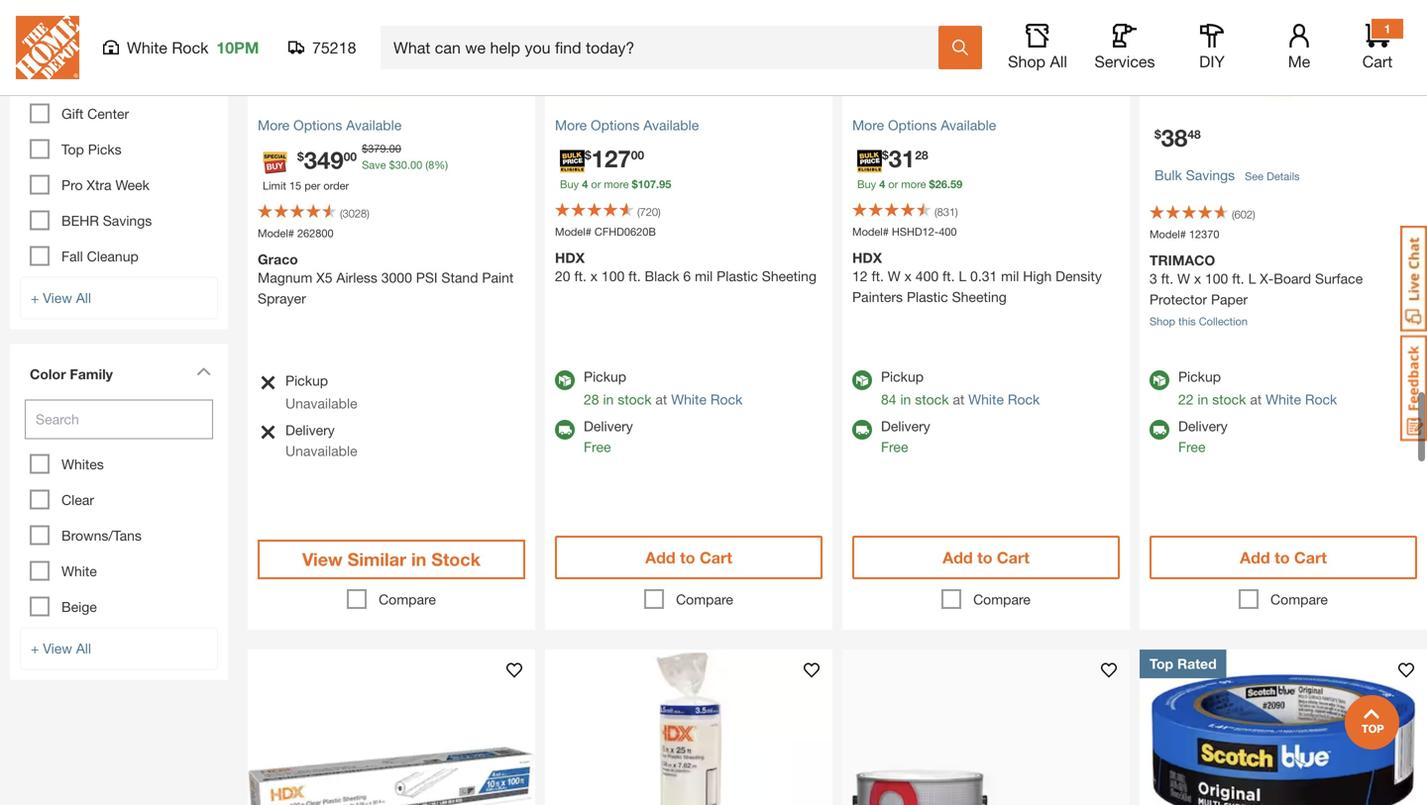 Task type: describe. For each thing, give the bounding box(es) containing it.
buy for 31
[[857, 178, 876, 191]]

1 vertical spatial view
[[302, 549, 343, 570]]

$ inside $ 31 28
[[882, 148, 889, 162]]

x for 3
[[1194, 271, 1202, 287]]

379
[[368, 142, 386, 155]]

28 inside pickup 28 in stock at white rock
[[584, 392, 599, 408]]

color
[[30, 366, 66, 383]]

behr
[[61, 213, 99, 229]]

22
[[1179, 392, 1194, 408]]

behr savings link
[[61, 213, 152, 229]]

gift center
[[61, 106, 129, 122]]

caret icon image
[[196, 367, 211, 376]]

compare for 127
[[676, 592, 733, 608]]

top picks
[[61, 141, 122, 158]]

cart 1
[[1363, 22, 1393, 71]]

1 + view all link from the top
[[20, 277, 218, 320]]

6
[[683, 268, 691, 284]]

( inside $ 379 . 00 save $ 30 . 00 ( 8 %) limit 15 per order
[[426, 159, 428, 171]]

magnum x5 airless 3000 psi stand paint sprayer image
[[248, 0, 535, 105]]

paper
[[1211, 291, 1248, 308]]

00 left 8
[[410, 159, 423, 171]]

me
[[1288, 52, 1311, 71]]

all for 1st + view all link from the bottom
[[76, 641, 91, 657]]

behr savings
[[61, 213, 152, 229]]

sheeting inside the hdx 20 ft. x 100 ft. black 6 mil plastic sheeting
[[762, 268, 817, 284]]

white rock link for 31
[[969, 392, 1040, 408]]

top picks link
[[61, 141, 122, 158]]

the home depot events link
[[20, 32, 218, 99]]

depot
[[101, 44, 142, 60]]

$ 349 00
[[297, 146, 357, 174]]

delivery for 349
[[285, 422, 335, 439]]

view for 1st + view all link
[[43, 290, 72, 306]]

w for 400
[[888, 268, 901, 284]]

w for 100
[[1178, 271, 1190, 287]]

00 inside $ 349 00
[[344, 150, 357, 163]]

( for 127
[[637, 206, 640, 219]]

pro xtra week link
[[61, 177, 150, 193]]

26
[[935, 178, 948, 191]]

events
[[30, 65, 74, 81]]

save
[[362, 159, 386, 171]]

3 add to cart from the left
[[1240, 549, 1327, 567]]

pickup 84 in stock at white rock
[[881, 369, 1040, 408]]

ft. left black
[[629, 268, 641, 284]]

602
[[1235, 208, 1253, 221]]

the home depot events
[[30, 44, 142, 81]]

board
[[1274, 271, 1312, 287]]

details
[[1267, 170, 1300, 183]]

model# 12370
[[1150, 228, 1220, 241]]

( 3028 )
[[340, 207, 370, 220]]

feedback link image
[[1401, 335, 1427, 442]]

at inside pickup 22 in stock at white rock
[[1250, 392, 1262, 408]]

( 831 )
[[935, 206, 958, 219]]

pickup for 127
[[584, 369, 627, 385]]

pro
[[61, 177, 83, 193]]

shop inside button
[[1008, 52, 1046, 71]]

stock for 31
[[915, 392, 949, 408]]

or for 127
[[591, 178, 601, 191]]

top for top rated
[[1150, 656, 1174, 673]]

) for 31
[[956, 206, 958, 219]]

20
[[555, 268, 571, 284]]

view similar in stock
[[302, 549, 481, 570]]

delivery for 127
[[584, 418, 633, 435]]

x-
[[1260, 271, 1274, 287]]

protector
[[1150, 291, 1207, 308]]

48
[[1188, 127, 1201, 141]]

top for top picks
[[61, 141, 84, 158]]

Search text field
[[25, 400, 213, 440]]

plastic inside hdx 12 ft. w x 400 ft. l 0.31 mil high density painters plastic sheeting
[[907, 289, 948, 305]]

fall
[[61, 248, 83, 265]]

$ 379 . 00 save $ 30 . 00 ( 8 %) limit 15 per order
[[263, 142, 448, 192]]

limited stock for pickup image
[[258, 375, 277, 392]]

3 available for pickup image from the left
[[1150, 371, 1170, 391]]

buy for 127
[[560, 178, 579, 191]]

to for 127
[[680, 549, 695, 567]]

shop this collection link
[[1150, 315, 1248, 328]]

00 up 30
[[389, 142, 401, 155]]

349
[[304, 146, 344, 174]]

pickup inside pickup 22 in stock at white rock
[[1179, 369, 1221, 385]]

( for 349
[[340, 207, 343, 220]]

$ 31 28
[[882, 144, 929, 172]]

add to cart for 31
[[943, 549, 1030, 567]]

( for 31
[[935, 206, 937, 219]]

2 + view all link from the top
[[20, 628, 218, 671]]

l for x-
[[1249, 271, 1256, 287]]

picks
[[88, 141, 122, 158]]

rock for pickup 84 in stock at white rock
[[1008, 392, 1040, 408]]

75218
[[312, 38, 356, 57]]

4 for 127
[[582, 178, 588, 191]]

pickup unavailable
[[285, 373, 357, 412]]

pickup 22 in stock at white rock
[[1179, 369, 1337, 408]]

high
[[1023, 268, 1052, 284]]

cart for pickup 22 in stock at white rock
[[1295, 549, 1327, 567]]

3 available shipping image from the left
[[1150, 420, 1170, 440]]

+ for 1st + view all link
[[31, 290, 39, 306]]

$ inside $ 349 00
[[297, 150, 304, 163]]

stock for 127
[[618, 392, 652, 408]]

options for 127
[[591, 117, 640, 133]]

options for 349
[[293, 117, 342, 133]]

more for 31
[[852, 117, 884, 133]]

add to cart for 127
[[645, 549, 732, 567]]

savings for behr
[[103, 213, 152, 229]]

savings for bulk
[[1186, 167, 1235, 183]]

white rock 10pm
[[127, 38, 259, 57]]

$ 38 48
[[1155, 123, 1201, 152]]

10 ft. x 25 ft. clear 3.5 mil plastic sheeting image
[[545, 650, 833, 806]]

more options available link for 127
[[555, 115, 823, 136]]

rock for pickup 28 in stock at white rock
[[711, 392, 743, 408]]

trimaco 3 ft. w x 100 ft. l x-board surface protector paper shop this collection
[[1150, 252, 1363, 328]]

4 for 31
[[879, 178, 886, 191]]

hdx 20 ft. x 100 ft. black 6 mil plastic sheeting
[[555, 250, 817, 284]]

bulk savings button
[[1155, 156, 1235, 195]]

the
[[30, 44, 54, 60]]

available for 349
[[346, 117, 402, 133]]

add to cart button for 31
[[852, 536, 1120, 580]]

30
[[395, 159, 407, 171]]

84
[[881, 392, 897, 408]]

15
[[289, 179, 301, 192]]

more for 127
[[555, 117, 587, 133]]

28 inside $ 31 28
[[915, 148, 929, 162]]

model# for 349
[[258, 227, 294, 240]]

gift center link
[[61, 106, 129, 122]]

3 ft. w x 100 ft. l x-board surface protector paper image
[[1140, 0, 1427, 105]]

see
[[1245, 170, 1264, 183]]

painters
[[852, 289, 903, 305]]

107
[[638, 178, 656, 191]]

( 602 )
[[1232, 208, 1256, 221]]

in for similar
[[411, 549, 427, 570]]

00 inside $ 127 00
[[631, 148, 644, 162]]

clear link
[[61, 492, 94, 509]]

browns/tans link
[[61, 528, 142, 544]]

shop all button
[[1006, 24, 1070, 71]]

) for 127
[[658, 206, 661, 219]]

live chat image
[[1401, 226, 1427, 332]]

pickup for 349
[[285, 373, 328, 389]]

view similar in stock link
[[258, 540, 525, 580]]

mil inside the hdx 20 ft. x 100 ft. black 6 mil plastic sheeting
[[695, 268, 713, 284]]

or for 31
[[889, 178, 898, 191]]

to for 31
[[977, 549, 993, 567]]

20 ft. x 100 ft. black 6 mil plastic sheeting image
[[545, 0, 833, 105]]

beige
[[61, 599, 97, 616]]

delivery down 22
[[1179, 418, 1228, 435]]

$ inside $ 38 48
[[1155, 127, 1161, 141]]

available for pickup image for 127
[[555, 371, 575, 391]]

delivery unavailable
[[285, 422, 357, 459]]

31
[[889, 144, 915, 172]]

shop inside trimaco 3 ft. w x 100 ft. l x-board surface protector paper shop this collection
[[1150, 315, 1176, 328]]

3028
[[343, 207, 367, 220]]

3 free from the left
[[1179, 439, 1206, 455]]

compare for 31
[[973, 592, 1031, 608]]

more for 349
[[258, 117, 290, 133]]

12
[[852, 268, 868, 284]]

%)
[[434, 159, 448, 171]]

bulk savings see details
[[1155, 167, 1300, 183]]

compare for 349
[[379, 592, 436, 608]]

3 to from the left
[[1275, 549, 1290, 567]]

100 inside the hdx 20 ft. x 100 ft. black 6 mil plastic sheeting
[[602, 268, 625, 284]]

graco magnum x5 airless 3000 psi stand paint sprayer
[[258, 251, 514, 307]]

ft. right 3
[[1161, 271, 1174, 287]]

at for 127
[[656, 392, 667, 408]]

0.31
[[970, 268, 997, 284]]

available for 127
[[644, 117, 699, 133]]

psi
[[416, 270, 438, 286]]

pro xtra week
[[61, 177, 150, 193]]

stand
[[442, 270, 478, 286]]

$ left 95
[[632, 178, 638, 191]]

limited stock for pickup image
[[258, 424, 277, 441]]



Task type: vqa. For each thing, say whether or not it's contained in the screenshot.
with inside 5120 BTUs Forced Air Electric Milkhouse Utility Furnace with Thermostat
no



Task type: locate. For each thing, give the bounding box(es) containing it.
1 horizontal spatial l
[[1249, 271, 1256, 287]]

1 compare from the left
[[379, 592, 436, 608]]

2 stock from the left
[[915, 392, 949, 408]]

1 or from the left
[[591, 178, 601, 191]]

3 add to cart button from the left
[[1150, 536, 1417, 580]]

stock
[[431, 549, 481, 570]]

1 to from the left
[[680, 549, 695, 567]]

mil right 6 at the top
[[695, 268, 713, 284]]

12370
[[1189, 228, 1220, 241]]

l left '0.31'
[[959, 268, 967, 284]]

l for 0.31
[[959, 268, 967, 284]]

1 horizontal spatial more options available
[[555, 117, 699, 133]]

1 vertical spatial 400
[[916, 268, 939, 284]]

1 vertical spatial unavailable
[[285, 443, 357, 459]]

savings right bulk
[[1186, 167, 1235, 183]]

3 at from the left
[[1250, 392, 1262, 408]]

all for 1st + view all link
[[76, 290, 91, 306]]

0 horizontal spatial available
[[346, 117, 402, 133]]

more options available link for 349
[[258, 115, 525, 136]]

beige link
[[61, 599, 97, 616]]

available shipping image
[[555, 420, 575, 440], [852, 420, 872, 440], [1150, 420, 1170, 440]]

delivery free down pickup 28 in stock at white rock
[[584, 418, 633, 455]]

(
[[426, 159, 428, 171], [637, 206, 640, 219], [935, 206, 937, 219], [340, 207, 343, 220], [1232, 208, 1235, 221]]

more options available link up the 59
[[852, 115, 1120, 136]]

available for pickup image
[[555, 371, 575, 391], [852, 371, 872, 391], [1150, 371, 1170, 391]]

available up the 59
[[941, 117, 996, 133]]

1 horizontal spatial savings
[[1186, 167, 1235, 183]]

shop left 'this'
[[1150, 315, 1176, 328]]

3 more options available from the left
[[852, 117, 996, 133]]

0 horizontal spatial buy
[[560, 178, 579, 191]]

1 4 from the left
[[582, 178, 588, 191]]

plastic right painters
[[907, 289, 948, 305]]

) down the 59
[[956, 206, 958, 219]]

at inside pickup 84 in stock at white rock
[[953, 392, 965, 408]]

0 horizontal spatial more
[[258, 117, 290, 133]]

3 options from the left
[[888, 117, 937, 133]]

more options available link up 379
[[258, 115, 525, 136]]

more options available up $ 31 28
[[852, 117, 996, 133]]

gift
[[61, 106, 84, 122]]

pickup inside pickup unavailable
[[285, 373, 328, 389]]

options up $ 127 00
[[591, 117, 640, 133]]

more options available for 31
[[852, 117, 996, 133]]

) down see on the top right
[[1253, 208, 1256, 221]]

order
[[323, 179, 349, 192]]

shop
[[1008, 52, 1046, 71], [1150, 315, 1176, 328]]

available shipping image for 31
[[852, 420, 872, 440]]

$ up 15
[[297, 150, 304, 163]]

available for pickup image down painters
[[852, 371, 872, 391]]

0 horizontal spatial x
[[591, 268, 598, 284]]

more down $ 127 00
[[604, 178, 629, 191]]

more options available for 349
[[258, 117, 402, 133]]

mil right '0.31'
[[1001, 268, 1019, 284]]

unavailable down pickup unavailable
[[285, 443, 357, 459]]

pickup
[[584, 369, 627, 385], [881, 369, 924, 385], [1179, 369, 1221, 385], [285, 373, 328, 389]]

more options available link for 31
[[852, 115, 1120, 136]]

1 horizontal spatial to
[[977, 549, 993, 567]]

0 horizontal spatial add to cart button
[[555, 536, 823, 580]]

100 down model# cfhd0620b
[[602, 268, 625, 284]]

4 down $ 31 28
[[879, 178, 886, 191]]

2 compare from the left
[[676, 592, 733, 608]]

1 horizontal spatial add to cart
[[943, 549, 1030, 567]]

3 white rock link from the left
[[1266, 392, 1337, 408]]

delivery inside "delivery unavailable"
[[285, 422, 335, 439]]

2 add to cart from the left
[[943, 549, 1030, 567]]

75218 button
[[288, 38, 357, 57]]

white link
[[61, 564, 97, 580]]

pickup inside pickup 28 in stock at white rock
[[584, 369, 627, 385]]

rock for pickup 22 in stock at white rock
[[1305, 392, 1337, 408]]

1 vertical spatial + view all link
[[20, 628, 218, 671]]

0 horizontal spatial add to cart
[[645, 549, 732, 567]]

view down "fall"
[[43, 290, 72, 306]]

pickup inside pickup 84 in stock at white rock
[[881, 369, 924, 385]]

28
[[915, 148, 929, 162], [584, 392, 599, 408]]

1 vertical spatial +
[[31, 641, 39, 657]]

top left picks
[[61, 141, 84, 158]]

in for 28
[[603, 392, 614, 408]]

ft. right 12
[[872, 268, 884, 284]]

0 horizontal spatial hdx
[[555, 250, 585, 266]]

or
[[591, 178, 601, 191], [889, 178, 898, 191]]

1 more from the left
[[258, 117, 290, 133]]

2 add from the left
[[943, 549, 973, 567]]

delivery free for 31
[[881, 418, 931, 455]]

262800
[[297, 227, 334, 240]]

100 up paper
[[1205, 271, 1229, 287]]

1 add to cart from the left
[[645, 549, 732, 567]]

buy up model# hshd12-400
[[857, 178, 876, 191]]

l left x-
[[1249, 271, 1256, 287]]

$ right save
[[389, 159, 395, 171]]

10pm
[[216, 38, 259, 57]]

available for pickup image down shop this collection link
[[1150, 371, 1170, 391]]

100
[[602, 268, 625, 284], [1205, 271, 1229, 287]]

w inside hdx 12 ft. w x 400 ft. l 0.31 mil high density painters plastic sheeting
[[888, 268, 901, 284]]

delivery down the 84
[[881, 418, 931, 435]]

more
[[604, 178, 629, 191], [901, 178, 926, 191]]

1 vertical spatial savings
[[103, 213, 152, 229]]

l inside hdx 12 ft. w x 400 ft. l 0.31 mil high density painters plastic sheeting
[[959, 268, 967, 284]]

0 vertical spatial + view all link
[[20, 277, 218, 320]]

add for 31
[[943, 549, 973, 567]]

color family
[[30, 366, 113, 383]]

1 stock from the left
[[618, 392, 652, 408]]

0 vertical spatial shop
[[1008, 52, 1046, 71]]

whites link
[[61, 456, 104, 473]]

+ view all for 1st + view all link
[[31, 290, 91, 306]]

hdx up 20
[[555, 250, 585, 266]]

0 vertical spatial +
[[31, 290, 39, 306]]

pickup for 31
[[881, 369, 924, 385]]

in
[[603, 392, 614, 408], [900, 392, 911, 408], [1198, 392, 1209, 408], [411, 549, 427, 570]]

2 horizontal spatial more options available link
[[852, 115, 1120, 136]]

2 to from the left
[[977, 549, 993, 567]]

w inside trimaco 3 ft. w x 100 ft. l x-board surface protector paper shop this collection
[[1178, 271, 1190, 287]]

model# for 127
[[555, 225, 592, 238]]

400
[[939, 225, 957, 238], [916, 268, 939, 284]]

delivery down pickup unavailable
[[285, 422, 335, 439]]

center
[[87, 106, 129, 122]]

0 horizontal spatial or
[[591, 178, 601, 191]]

1 horizontal spatial white rock link
[[969, 392, 1040, 408]]

$ left 48 at right top
[[1155, 127, 1161, 141]]

4 down $ 127 00
[[582, 178, 588, 191]]

more options available link up 95
[[555, 115, 823, 136]]

1 horizontal spatial delivery free
[[881, 418, 931, 455]]

at inside pickup 28 in stock at white rock
[[656, 392, 667, 408]]

1 more from the left
[[604, 178, 629, 191]]

white inside pickup 84 in stock at white rock
[[969, 392, 1004, 408]]

2 horizontal spatial delivery free
[[1179, 418, 1228, 455]]

ft. right 20
[[574, 268, 587, 284]]

delivery
[[584, 418, 633, 435], [881, 418, 931, 435], [1179, 418, 1228, 435], [285, 422, 335, 439]]

0 horizontal spatial available for pickup image
[[555, 371, 575, 391]]

1 vertical spatial + view all
[[31, 641, 91, 657]]

all down beige link
[[76, 641, 91, 657]]

0 vertical spatial all
[[1050, 52, 1068, 71]]

0 horizontal spatial to
[[680, 549, 695, 567]]

2 at from the left
[[953, 392, 965, 408]]

1 vertical spatial 28
[[584, 392, 599, 408]]

1 free from the left
[[584, 439, 611, 455]]

top left rated at the right of the page
[[1150, 656, 1174, 673]]

available shipping image for 127
[[555, 420, 575, 440]]

0 vertical spatial top
[[61, 141, 84, 158]]

+ view all for 1st + view all link from the bottom
[[31, 641, 91, 657]]

free for 31
[[881, 439, 908, 455]]

more for 31
[[901, 178, 926, 191]]

1 delivery free from the left
[[584, 418, 633, 455]]

2 options from the left
[[591, 117, 640, 133]]

paint
[[482, 270, 514, 286]]

x right 20
[[591, 268, 598, 284]]

1 white rock link from the left
[[671, 392, 743, 408]]

+ view all link down beige link
[[20, 628, 218, 671]]

free down 22
[[1179, 439, 1206, 455]]

0 horizontal spatial 4
[[582, 178, 588, 191]]

1 mil from the left
[[695, 268, 713, 284]]

2 horizontal spatial x
[[1194, 271, 1202, 287]]

hdx inside the hdx 20 ft. x 100 ft. black 6 mil plastic sheeting
[[555, 250, 585, 266]]

1 horizontal spatial more options available link
[[555, 115, 823, 136]]

0 horizontal spatial savings
[[103, 213, 152, 229]]

delivery free down 22
[[1179, 418, 1228, 455]]

1 options from the left
[[293, 117, 342, 133]]

scotchblue 1.41 in. x 60 yds. original multi-surface painter's tape (6-pack) image
[[1140, 650, 1427, 806]]

available for pickup image for 31
[[852, 371, 872, 391]]

stock inside pickup 22 in stock at white rock
[[1213, 392, 1246, 408]]

2 horizontal spatial options
[[888, 117, 937, 133]]

2 horizontal spatial add to cart button
[[1150, 536, 1417, 580]]

unavailable for delivery
[[285, 443, 357, 459]]

cart for pickup 28 in stock at white rock
[[700, 549, 732, 567]]

3 delivery free from the left
[[1179, 418, 1228, 455]]

more options available for 127
[[555, 117, 699, 133]]

3 stock from the left
[[1213, 392, 1246, 408]]

2 available for pickup image from the left
[[852, 371, 872, 391]]

38
[[1161, 123, 1188, 152]]

white rock link
[[671, 392, 743, 408], [969, 392, 1040, 408], [1266, 392, 1337, 408]]

0 vertical spatial savings
[[1186, 167, 1235, 183]]

2 horizontal spatial available shipping image
[[1150, 420, 1170, 440]]

0 vertical spatial + view all
[[31, 290, 91, 306]]

2 white rock link from the left
[[969, 392, 1040, 408]]

1 at from the left
[[656, 392, 667, 408]]

more options available link
[[258, 115, 525, 136], [555, 115, 823, 136], [852, 115, 1120, 136]]

available
[[346, 117, 402, 133], [644, 117, 699, 133], [941, 117, 996, 133]]

0 horizontal spatial stock
[[618, 392, 652, 408]]

1 hdx from the left
[[555, 250, 585, 266]]

collection
[[1199, 315, 1248, 328]]

or down 127
[[591, 178, 601, 191]]

magnum
[[258, 270, 313, 286]]

1 vertical spatial sheeting
[[952, 289, 1007, 305]]

$ 127 00
[[585, 144, 644, 172]]

more options available up $ 349 00
[[258, 117, 402, 133]]

1 horizontal spatial x
[[905, 268, 912, 284]]

clear
[[61, 492, 94, 509]]

$ inside $ 127 00
[[585, 148, 591, 162]]

sprayer
[[258, 290, 306, 307]]

at for 31
[[953, 392, 965, 408]]

more up $ 127 00
[[555, 117, 587, 133]]

1 available from the left
[[346, 117, 402, 133]]

0 horizontal spatial 100
[[602, 268, 625, 284]]

) for 349
[[367, 207, 370, 220]]

available for 31
[[941, 117, 996, 133]]

2 delivery free from the left
[[881, 418, 931, 455]]

2 more from the left
[[901, 178, 926, 191]]

$ up save
[[362, 142, 368, 155]]

2 horizontal spatial available
[[941, 117, 996, 133]]

2 4 from the left
[[879, 178, 886, 191]]

unavailable
[[285, 395, 357, 412], [285, 443, 357, 459]]

delivery for 31
[[881, 418, 931, 435]]

1 horizontal spatial 28
[[915, 148, 929, 162]]

2 unavailable from the top
[[285, 443, 357, 459]]

4 compare from the left
[[1271, 592, 1328, 608]]

model# for 31
[[852, 225, 889, 238]]

delivery free
[[584, 418, 633, 455], [881, 418, 931, 455], [1179, 418, 1228, 455]]

0 vertical spatial view
[[43, 290, 72, 306]]

0 vertical spatial plastic
[[717, 268, 758, 284]]

0 horizontal spatial l
[[959, 268, 967, 284]]

1 more options available link from the left
[[258, 115, 525, 136]]

1 vertical spatial shop
[[1150, 315, 1176, 328]]

add for 127
[[645, 549, 676, 567]]

2 + from the top
[[31, 641, 39, 657]]

What can we help you find today? search field
[[394, 27, 938, 68]]

x inside hdx 12 ft. w x 400 ft. l 0.31 mil high density painters plastic sheeting
[[905, 268, 912, 284]]

0 horizontal spatial more options available
[[258, 117, 402, 133]]

+ view all down beige link
[[31, 641, 91, 657]]

x for 12
[[905, 268, 912, 284]]

$
[[1155, 127, 1161, 141], [362, 142, 368, 155], [585, 148, 591, 162], [882, 148, 889, 162], [297, 150, 304, 163], [389, 159, 395, 171], [632, 178, 638, 191], [929, 178, 935, 191]]

3 available from the left
[[941, 117, 996, 133]]

cfhd0620b
[[595, 225, 656, 238]]

stock inside pickup 84 in stock at white rock
[[915, 392, 949, 408]]

home
[[58, 44, 98, 60]]

add to cart button for 127
[[555, 536, 823, 580]]

0 horizontal spatial 28
[[584, 392, 599, 408]]

2 horizontal spatial more
[[852, 117, 884, 133]]

model# cfhd0620b
[[555, 225, 656, 238]]

2 + view all from the top
[[31, 641, 91, 657]]

0 horizontal spatial free
[[584, 439, 611, 455]]

) down 95
[[658, 206, 661, 219]]

i300 white interior paint image
[[843, 650, 1130, 806]]

savings down week
[[103, 213, 152, 229]]

1 add from the left
[[645, 549, 676, 567]]

0 horizontal spatial white rock link
[[671, 392, 743, 408]]

0 horizontal spatial top
[[61, 141, 84, 158]]

free for 127
[[584, 439, 611, 455]]

cart
[[1363, 52, 1393, 71], [700, 549, 732, 567], [997, 549, 1030, 567], [1295, 549, 1327, 567]]

buy up model# cfhd0620b
[[560, 178, 579, 191]]

1 horizontal spatial available for pickup image
[[852, 371, 872, 391]]

w down trimaco
[[1178, 271, 1190, 287]]

density
[[1056, 268, 1102, 284]]

1 available shipping image from the left
[[555, 420, 575, 440]]

cleanup
[[87, 248, 139, 265]]

2 mil from the left
[[1001, 268, 1019, 284]]

x inside trimaco 3 ft. w x 100 ft. l x-board surface protector paper shop this collection
[[1194, 271, 1202, 287]]

l inside trimaco 3 ft. w x 100 ft. l x-board surface protector paper shop this collection
[[1249, 271, 1256, 287]]

2 horizontal spatial available for pickup image
[[1150, 371, 1170, 391]]

options up $ 31 28
[[888, 117, 937, 133]]

2 vertical spatial all
[[76, 641, 91, 657]]

1 + view all from the top
[[31, 290, 91, 306]]

3 more options available link from the left
[[852, 115, 1120, 136]]

unavailable for pickup
[[285, 395, 357, 412]]

delivery free down the 84
[[881, 418, 931, 455]]

diy button
[[1181, 24, 1244, 71]]

1 vertical spatial all
[[76, 290, 91, 306]]

free down pickup 28 in stock at white rock
[[584, 439, 611, 455]]

plastic inside the hdx 20 ft. x 100 ft. black 6 mil plastic sheeting
[[717, 268, 758, 284]]

0 horizontal spatial available shipping image
[[555, 420, 575, 440]]

( up the cfhd0620b
[[637, 206, 640, 219]]

whites
[[61, 456, 104, 473]]

in inside pickup 84 in stock at white rock
[[900, 392, 911, 408]]

unavailable up "delivery unavailable"
[[285, 395, 357, 412]]

2 more from the left
[[555, 117, 587, 133]]

model# up trimaco
[[1150, 228, 1186, 241]]

w up painters
[[888, 268, 901, 284]]

0 horizontal spatial plastic
[[717, 268, 758, 284]]

2 available from the left
[[644, 117, 699, 133]]

2 free from the left
[[881, 439, 908, 455]]

view left the similar
[[302, 549, 343, 570]]

+ view all down "fall"
[[31, 290, 91, 306]]

2 more options available from the left
[[555, 117, 699, 133]]

plastic right 6 at the top
[[717, 268, 758, 284]]

stock inside pickup 28 in stock at white rock
[[618, 392, 652, 408]]

white for pickup 22 in stock at white rock
[[1266, 392, 1301, 408]]

1 unavailable from the top
[[285, 395, 357, 412]]

more options available up $ 127 00
[[555, 117, 699, 133]]

2 horizontal spatial add to cart
[[1240, 549, 1327, 567]]

1 horizontal spatial plastic
[[907, 289, 948, 305]]

hdx up 12
[[852, 250, 882, 266]]

compare
[[379, 592, 436, 608], [676, 592, 733, 608], [973, 592, 1031, 608], [1271, 592, 1328, 608]]

buy 4 or more $ 26 . 59
[[857, 178, 963, 191]]

$ up buy 4 or more $ 26 . 59
[[882, 148, 889, 162]]

sheeting down '0.31'
[[952, 289, 1007, 305]]

rock inside pickup 28 in stock at white rock
[[711, 392, 743, 408]]

ft.
[[574, 268, 587, 284], [629, 268, 641, 284], [872, 268, 884, 284], [943, 268, 955, 284], [1161, 271, 1174, 287], [1232, 271, 1245, 287]]

1 horizontal spatial available
[[644, 117, 699, 133]]

white for pickup 84 in stock at white rock
[[969, 392, 1004, 408]]

0 horizontal spatial more
[[604, 178, 629, 191]]

model# 262800
[[258, 227, 334, 240]]

1 horizontal spatial add to cart button
[[852, 536, 1120, 580]]

0 horizontal spatial w
[[888, 268, 901, 284]]

graco
[[258, 251, 298, 268]]

3
[[1150, 271, 1158, 287]]

color family link
[[20, 354, 218, 400]]

the home depot logo image
[[16, 16, 79, 79]]

free
[[584, 439, 611, 455], [881, 439, 908, 455], [1179, 439, 1206, 455]]

airless
[[336, 270, 378, 286]]

400 inside hdx 12 ft. w x 400 ft. l 0.31 mil high density painters plastic sheeting
[[916, 268, 939, 284]]

1 buy from the left
[[560, 178, 579, 191]]

127
[[591, 144, 631, 172]]

x down trimaco
[[1194, 271, 1202, 287]]

white inside pickup 22 in stock at white rock
[[1266, 392, 1301, 408]]

00 up 107
[[631, 148, 644, 162]]

mil
[[695, 268, 713, 284], [1001, 268, 1019, 284]]

0 vertical spatial unavailable
[[285, 395, 357, 412]]

0 horizontal spatial sheeting
[[762, 268, 817, 284]]

2 vertical spatial view
[[43, 641, 72, 657]]

1 horizontal spatial sheeting
[[952, 289, 1007, 305]]

+ for 1st + view all link from the bottom
[[31, 641, 39, 657]]

more up $ 31 28
[[852, 117, 884, 133]]

mil inside hdx 12 ft. w x 400 ft. l 0.31 mil high density painters plastic sheeting
[[1001, 268, 1019, 284]]

2 horizontal spatial add
[[1240, 549, 1270, 567]]

limit
[[263, 179, 286, 192]]

59
[[951, 178, 963, 191]]

available for pickup image left pickup 28 in stock at white rock
[[555, 371, 575, 391]]

free down the 84
[[881, 439, 908, 455]]

1 horizontal spatial w
[[1178, 271, 1190, 287]]

0 horizontal spatial add
[[645, 549, 676, 567]]

pickup 28 in stock at white rock
[[584, 369, 743, 408]]

delivery down pickup 28 in stock at white rock
[[584, 418, 633, 435]]

2 hdx from the left
[[852, 250, 882, 266]]

$ left the 59
[[929, 178, 935, 191]]

add to cart button
[[555, 536, 823, 580], [852, 536, 1120, 580], [1150, 536, 1417, 580]]

2 add to cart button from the left
[[852, 536, 1120, 580]]

1 horizontal spatial or
[[889, 178, 898, 191]]

shop left the services
[[1008, 52, 1046, 71]]

2 horizontal spatial white rock link
[[1266, 392, 1337, 408]]

all left the services
[[1050, 52, 1068, 71]]

1 horizontal spatial hdx
[[852, 250, 882, 266]]

1 horizontal spatial shop
[[1150, 315, 1176, 328]]

sheeting left 12
[[762, 268, 817, 284]]

( down order
[[340, 207, 343, 220]]

trimaco
[[1150, 252, 1216, 269]]

delivery free for 127
[[584, 418, 633, 455]]

00 left save
[[344, 150, 357, 163]]

more up limit
[[258, 117, 290, 133]]

rated
[[1178, 656, 1217, 673]]

in inside view similar in stock link
[[411, 549, 427, 570]]

0 vertical spatial sheeting
[[762, 268, 817, 284]]

1 horizontal spatial options
[[591, 117, 640, 133]]

0 horizontal spatial options
[[293, 117, 342, 133]]

view down beige link
[[43, 641, 72, 657]]

or down 31
[[889, 178, 898, 191]]

2 buy from the left
[[857, 178, 876, 191]]

4
[[582, 178, 588, 191], [879, 178, 886, 191]]

hdx for 31
[[852, 250, 882, 266]]

1 available for pickup image from the left
[[555, 371, 575, 391]]

x5
[[316, 270, 333, 286]]

0 vertical spatial 28
[[915, 148, 929, 162]]

1 + from the top
[[31, 290, 39, 306]]

plastic
[[717, 268, 758, 284], [907, 289, 948, 305]]

buy 4 or more $ 107 . 95
[[560, 178, 671, 191]]

hdx inside hdx 12 ft. w x 400 ft. l 0.31 mil high density painters plastic sheeting
[[852, 250, 882, 266]]

1 add to cart button from the left
[[555, 536, 823, 580]]

+ view all
[[31, 290, 91, 306], [31, 641, 91, 657]]

( down the bulk savings see details
[[1232, 208, 1235, 221]]

+ view all link down cleanup
[[20, 277, 218, 320]]

cart for pickup 84 in stock at white rock
[[997, 549, 1030, 567]]

sheeting inside hdx 12 ft. w x 400 ft. l 0.31 mil high density painters plastic sheeting
[[952, 289, 1007, 305]]

0 vertical spatial 400
[[939, 225, 957, 238]]

0 horizontal spatial delivery free
[[584, 418, 633, 455]]

2 horizontal spatial to
[[1275, 549, 1290, 567]]

model# up 20
[[555, 225, 592, 238]]

2 or from the left
[[889, 178, 898, 191]]

1
[[1384, 22, 1391, 36]]

options for 31
[[888, 117, 937, 133]]

per
[[305, 179, 320, 192]]

2 more options available link from the left
[[555, 115, 823, 136]]

+ view all link
[[20, 277, 218, 320], [20, 628, 218, 671]]

1 horizontal spatial 100
[[1205, 271, 1229, 287]]

options up 349
[[293, 117, 342, 133]]

400 down 831 on the top right
[[939, 225, 957, 238]]

shop all
[[1008, 52, 1068, 71]]

model# left hshd12-
[[852, 225, 889, 238]]

more options available
[[258, 117, 402, 133], [555, 117, 699, 133], [852, 117, 996, 133]]

me button
[[1268, 24, 1331, 71]]

0 horizontal spatial at
[[656, 392, 667, 408]]

3 more from the left
[[852, 117, 884, 133]]

2 horizontal spatial free
[[1179, 439, 1206, 455]]

1 horizontal spatial 4
[[879, 178, 886, 191]]

available up 379
[[346, 117, 402, 133]]

model# up 'graco'
[[258, 227, 294, 240]]

more down $ 31 28
[[901, 178, 926, 191]]

) down $ 379 . 00 save $ 30 . 00 ( 8 %) limit 15 per order in the top left of the page
[[367, 207, 370, 220]]

1 horizontal spatial mil
[[1001, 268, 1019, 284]]

12 ft. w x 400 ft. l 0.31 mil high density painters plastic sheeting image
[[843, 0, 1130, 105]]

white rock link for 127
[[671, 392, 743, 408]]

in inside pickup 28 in stock at white rock
[[603, 392, 614, 408]]

2 horizontal spatial more options available
[[852, 117, 996, 133]]

rock inside pickup 22 in stock at white rock
[[1305, 392, 1337, 408]]

ft. left '0.31'
[[943, 268, 955, 284]]

in for 84
[[900, 392, 911, 408]]

in for 22
[[1198, 392, 1209, 408]]

( down 26
[[935, 206, 937, 219]]

fall cleanup
[[61, 248, 139, 265]]

available up 95
[[644, 117, 699, 133]]

more for 127
[[604, 178, 629, 191]]

x inside the hdx 20 ft. x 100 ft. black 6 mil plastic sheeting
[[591, 268, 598, 284]]

100 inside trimaco 3 ft. w x 100 ft. l x-board surface protector paper shop this collection
[[1205, 271, 1229, 287]]

white inside pickup 28 in stock at white rock
[[671, 392, 707, 408]]

savings
[[1186, 167, 1235, 183], [103, 213, 152, 229]]

1 horizontal spatial top
[[1150, 656, 1174, 673]]

view for 1st + view all link from the bottom
[[43, 641, 72, 657]]

hdx for 127
[[555, 250, 585, 266]]

ft. up paper
[[1232, 271, 1245, 287]]

$ up buy 4 or more $ 107 . 95 at the top left of page
[[585, 148, 591, 162]]

in inside pickup 22 in stock at white rock
[[1198, 392, 1209, 408]]

3 compare from the left
[[973, 592, 1031, 608]]

1 horizontal spatial at
[[953, 392, 965, 408]]

rock inside pickup 84 in stock at white rock
[[1008, 392, 1040, 408]]

white for pickup 28 in stock at white rock
[[671, 392, 707, 408]]

0 horizontal spatial mil
[[695, 268, 713, 284]]

1 horizontal spatial add
[[943, 549, 973, 567]]

.
[[386, 142, 389, 155], [407, 159, 410, 171], [656, 178, 659, 191], [948, 178, 951, 191]]

all inside button
[[1050, 52, 1068, 71]]

1 more options available from the left
[[258, 117, 402, 133]]

1 horizontal spatial free
[[881, 439, 908, 455]]

2 available shipping image from the left
[[852, 420, 872, 440]]

1 vertical spatial top
[[1150, 656, 1174, 673]]

3 add from the left
[[1240, 549, 1270, 567]]

10 ft. x 100 ft. clear 4 mil plastic sheeting image
[[248, 650, 535, 806]]

all down "fall"
[[76, 290, 91, 306]]

1 horizontal spatial more
[[555, 117, 587, 133]]



